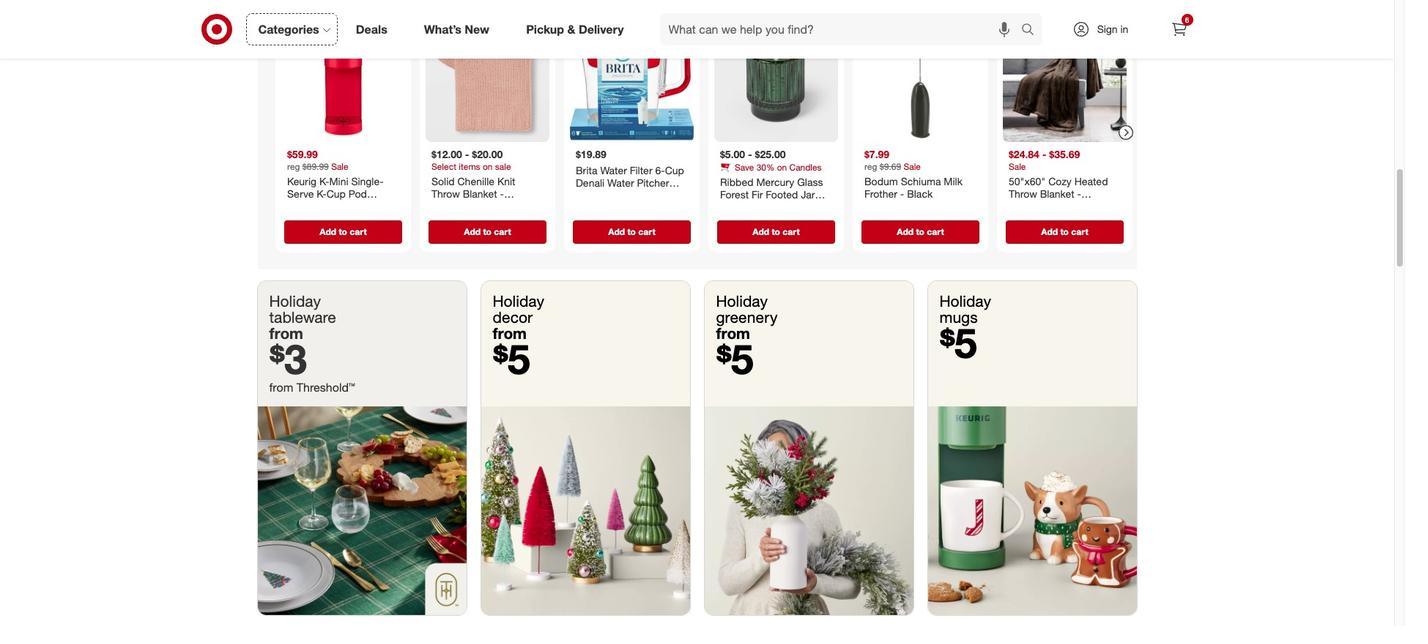 Task type: locate. For each thing, give the bounding box(es) containing it.
blanket down chenille
[[462, 187, 497, 200]]

add down maker
[[319, 226, 336, 237]]

1 sale from the left
[[331, 161, 348, 172]]

add to cart button for bodum schiuma milk frother - black
[[861, 220, 979, 243]]

on up mercury on the right top of page
[[777, 161, 787, 172]]

6 to from the left
[[1060, 226, 1069, 237]]

knit
[[497, 175, 515, 187]]

- left black
[[900, 187, 904, 200]]

ribbed
[[720, 175, 753, 188]]

4 to from the left
[[772, 226, 780, 237]]

from for tableware
[[269, 324, 303, 343]]

solid chenille knit throw blanket - threshold™ image
[[425, 18, 549, 142]]

reg
[[287, 161, 300, 172], [864, 161, 877, 172]]

cup up pitcher
[[665, 164, 684, 176]]

2 cart from the left
[[494, 226, 511, 237]]

sale inside $7.99 reg $9.69 sale bodum schiuma milk frother - black
[[903, 161, 921, 172]]

solid
[[431, 175, 454, 187]]

add to cart button
[[284, 220, 402, 243], [428, 220, 546, 243], [573, 220, 691, 243], [717, 220, 835, 243], [861, 220, 979, 243], [1006, 220, 1124, 243]]

0 horizontal spatial sale
[[331, 161, 348, 172]]

reg inside $7.99 reg $9.69 sale bodum schiuma milk frother - black
[[864, 161, 877, 172]]

$5
[[940, 318, 977, 368], [493, 334, 530, 384], [716, 334, 754, 384]]

new
[[465, 22, 490, 36]]

from
[[269, 324, 303, 343], [493, 324, 527, 343], [716, 324, 750, 343], [269, 381, 293, 395]]

3 to from the left
[[627, 226, 636, 237]]

add to cart
[[319, 226, 367, 237], [464, 226, 511, 237], [608, 226, 655, 237], [752, 226, 800, 237], [897, 226, 944, 237], [1041, 226, 1088, 237]]

0 vertical spatial threshold™
[[431, 200, 482, 213]]

6 add to cart button from the left
[[1006, 220, 1124, 243]]

deals link
[[343, 13, 406, 45]]

sign in link
[[1060, 13, 1152, 45]]

0 horizontal spatial blanket
[[462, 187, 497, 200]]

- down the footed
[[786, 201, 790, 213]]

5 add to cart button from the left
[[861, 220, 979, 243]]

add to cart button down black
[[861, 220, 979, 243]]

4 add from the left
[[752, 226, 769, 237]]

mini
[[329, 175, 348, 187]]

5 to from the left
[[916, 226, 924, 237]]

1 horizontal spatial sale
[[903, 161, 921, 172]]

blanket inside "$24.84 - $35.69 sale 50"x60" cozy heated throw blanket - brookstone"
[[1040, 187, 1074, 200]]

0 horizontal spatial cup
[[326, 187, 345, 200]]

k- up maker
[[316, 187, 326, 200]]

3 cart from the left
[[638, 226, 655, 237]]

reg inside $59.99 reg $89.99 sale keurig k-mini single- serve k-cup pod coffee maker
[[287, 161, 300, 172]]

add to cart for 50"x60" cozy heated throw blanket - brookstone
[[1041, 226, 1088, 237]]

3 add to cart from the left
[[608, 226, 655, 237]]

add to cart button for ribbed mercury glass forest fir footed jar candle green - threshold™
[[717, 220, 835, 243]]

0 vertical spatial cup
[[665, 164, 684, 176]]

throw down solid
[[431, 187, 460, 200]]

cart down pod on the left of the page
[[349, 226, 367, 237]]

1 holiday from the left
[[269, 292, 321, 311]]

threshold™ down the candle on the right top of page
[[720, 214, 771, 226]]

threshold™ inside $12.00 - $20.00 select items on sale solid chenille knit throw blanket - threshold™
[[431, 200, 482, 213]]

add to cart down green
[[752, 226, 800, 237]]

3 add from the left
[[608, 226, 625, 237]]

add down chenille
[[464, 226, 480, 237]]

reg down $59.99
[[287, 161, 300, 172]]

™
[[349, 381, 355, 395]]

sale inside $59.99 reg $89.99 sale keurig k-mini single- serve k-cup pod coffee maker
[[331, 161, 348, 172]]

add to cart for keurig k-mini single- serve k-cup pod coffee maker
[[319, 226, 367, 237]]

holiday tableware from
[[269, 292, 336, 343]]

- up items
[[465, 148, 469, 160]]

add to cart button down maker
[[284, 220, 402, 243]]

cart for 50"x60" cozy heated throw blanket - brookstone
[[1071, 226, 1088, 237]]

carousel region
[[258, 0, 1137, 282]]

holiday mugs
[[940, 292, 991, 327]]

sale for keurig
[[331, 161, 348, 172]]

candle
[[720, 201, 752, 213]]

6 add to cart from the left
[[1041, 226, 1088, 237]]

threshold
[[297, 381, 349, 395]]

from inside holiday tableware from
[[269, 324, 303, 343]]

cart for bodum schiuma milk frother - black
[[927, 226, 944, 237]]

sign in
[[1097, 23, 1129, 35]]

$9.69
[[880, 161, 901, 172]]

5 add from the left
[[897, 226, 913, 237]]

$3
[[269, 334, 307, 384]]

cart down knit
[[494, 226, 511, 237]]

add for solid chenille knit throw blanket - threshold™
[[464, 226, 480, 237]]

add to cart button down chenille
[[428, 220, 546, 243]]

1 vertical spatial threshold™
[[720, 214, 771, 226]]

6
[[1185, 15, 1189, 24]]

on down $20.00
[[482, 161, 492, 172]]

0 horizontal spatial threshold™
[[431, 200, 482, 213]]

1 add to cart button from the left
[[284, 220, 402, 243]]

from threshold ™
[[269, 381, 355, 395]]

sale down $24.84
[[1009, 161, 1026, 172]]

to for bodum schiuma milk frother - black
[[916, 226, 924, 237]]

mercury
[[756, 175, 794, 188]]

2 blanket from the left
[[1040, 187, 1074, 200]]

holiday inside holiday greenery from
[[716, 292, 768, 311]]

coffee
[[287, 200, 317, 213]]

1 add to cart from the left
[[319, 226, 367, 237]]

sale inside "$24.84 - $35.69 sale 50"x60" cozy heated throw blanket - brookstone"
[[1009, 161, 1026, 172]]

sale up schiuma
[[903, 161, 921, 172]]

1 add from the left
[[319, 226, 336, 237]]

to down maker
[[338, 226, 347, 237]]

filter down pitcher
[[650, 202, 672, 215]]

4 add to cart from the left
[[752, 226, 800, 237]]

2 horizontal spatial sale
[[1009, 161, 1026, 172]]

add
[[319, 226, 336, 237], [464, 226, 480, 237], [608, 226, 625, 237], [752, 226, 769, 237], [897, 226, 913, 237], [1041, 226, 1058, 237]]

add to cart down with
[[608, 226, 655, 237]]

3 add to cart button from the left
[[573, 220, 691, 243]]

$24.84 - $35.69 sale 50"x60" cozy heated throw blanket - brookstone
[[1009, 148, 1108, 213]]

6 add from the left
[[1041, 226, 1058, 237]]

candles
[[789, 161, 821, 172]]

to down brookstone
[[1060, 226, 1069, 237]]

1 throw from the left
[[431, 187, 460, 200]]

threshold™ down solid
[[431, 200, 482, 213]]

glass
[[797, 175, 823, 188]]

standard
[[576, 202, 617, 215]]

to for keurig k-mini single- serve k-cup pod coffee maker
[[338, 226, 347, 237]]

50"x60"
[[1009, 175, 1046, 187]]

1 horizontal spatial reg
[[864, 161, 877, 172]]

blanket
[[462, 187, 497, 200], [1040, 187, 1074, 200]]

filter up pitcher
[[630, 164, 652, 176]]

$7.99
[[864, 148, 889, 160]]

denali
[[576, 176, 604, 189]]

to down black
[[916, 226, 924, 237]]

1 horizontal spatial threshold™
[[720, 214, 771, 226]]

2 to from the left
[[483, 226, 491, 237]]

filter
[[630, 164, 652, 176], [650, 202, 672, 215]]

cart down black
[[927, 226, 944, 237]]

2 reg from the left
[[864, 161, 877, 172]]

items
[[459, 161, 480, 172]]

0 horizontal spatial reg
[[287, 161, 300, 172]]

add to cart button down brookstone
[[1006, 220, 1124, 243]]

add to cart button for 50"x60" cozy heated throw blanket - brookstone
[[1006, 220, 1124, 243]]

holiday
[[269, 292, 321, 311], [493, 292, 544, 311], [716, 292, 768, 311], [940, 292, 991, 311]]

cart down with
[[638, 226, 655, 237]]

water
[[600, 164, 627, 176], [607, 176, 634, 189], [620, 202, 647, 215]]

add to cart button for brita water filter 6-cup denali water pitcher dispenser with standard water filter
[[573, 220, 691, 243]]

cart down green
[[782, 226, 800, 237]]

holiday for tableware
[[269, 292, 321, 311]]

0 horizontal spatial on
[[482, 161, 492, 172]]

3 sale from the left
[[1009, 161, 1026, 172]]

1 horizontal spatial blanket
[[1040, 187, 1074, 200]]

add to cart for solid chenille knit throw blanket - threshold™
[[464, 226, 511, 237]]

tableware
[[269, 308, 336, 327]]

$7.99 reg $9.69 sale bodum schiuma milk frother - black
[[864, 148, 962, 200]]

$59.99 reg $89.99 sale keurig k-mini single- serve k-cup pod coffee maker
[[287, 148, 383, 213]]

throw
[[431, 187, 460, 200], [1009, 187, 1037, 200]]

2 add to cart button from the left
[[428, 220, 546, 243]]

water up denali
[[600, 164, 627, 176]]

4 add to cart button from the left
[[717, 220, 835, 243]]

jar
[[801, 188, 815, 201]]

from inside the holiday decor from
[[493, 324, 527, 343]]

1 to from the left
[[338, 226, 347, 237]]

on inside $12.00 - $20.00 select items on sale solid chenille knit throw blanket - threshold™
[[482, 161, 492, 172]]

0 horizontal spatial $5
[[493, 334, 530, 384]]

4 cart from the left
[[782, 226, 800, 237]]

0 horizontal spatial throw
[[431, 187, 460, 200]]

add to cart down black
[[897, 226, 944, 237]]

from inside holiday greenery from
[[716, 324, 750, 343]]

2 holiday from the left
[[493, 292, 544, 311]]

fir
[[751, 188, 763, 201]]

- down heated
[[1077, 187, 1081, 200]]

to down chenille
[[483, 226, 491, 237]]

add to cart down brookstone
[[1041, 226, 1088, 237]]

1 blanket from the left
[[462, 187, 497, 200]]

blanket down cozy
[[1040, 187, 1074, 200]]

milk
[[944, 175, 962, 187]]

add down brookstone
[[1041, 226, 1058, 237]]

to
[[338, 226, 347, 237], [483, 226, 491, 237], [627, 226, 636, 237], [772, 226, 780, 237], [916, 226, 924, 237], [1060, 226, 1069, 237]]

6 cart from the left
[[1071, 226, 1088, 237]]

add to cart down chenille
[[464, 226, 511, 237]]

throw down 50"x60"
[[1009, 187, 1037, 200]]

$59.99
[[287, 148, 318, 160]]

1 vertical spatial cup
[[326, 187, 345, 200]]

greenery
[[716, 308, 778, 327]]

what's
[[424, 22, 462, 36]]

2 add to cart from the left
[[464, 226, 511, 237]]

1 horizontal spatial cup
[[665, 164, 684, 176]]

green
[[755, 201, 784, 213]]

add down standard
[[608, 226, 625, 237]]

2 sale from the left
[[903, 161, 921, 172]]

cart for brita water filter 6-cup denali water pitcher dispenser with standard water filter
[[638, 226, 655, 237]]

to down with
[[627, 226, 636, 237]]

cup up maker
[[326, 187, 345, 200]]

cup inside $59.99 reg $89.99 sale keurig k-mini single- serve k-cup pod coffee maker
[[326, 187, 345, 200]]

add to cart button down with
[[573, 220, 691, 243]]

holiday inside holiday tableware from
[[269, 292, 321, 311]]

decor
[[493, 308, 533, 327]]

to for brita water filter 6-cup denali water pitcher dispenser with standard water filter
[[627, 226, 636, 237]]

brookstone
[[1009, 200, 1062, 213]]

add to cart down maker
[[319, 226, 367, 237]]

5 cart from the left
[[927, 226, 944, 237]]

cart
[[349, 226, 367, 237], [494, 226, 511, 237], [638, 226, 655, 237], [782, 226, 800, 237], [927, 226, 944, 237], [1071, 226, 1088, 237]]

k-
[[319, 175, 329, 187], [316, 187, 326, 200]]

reg down $7.99
[[864, 161, 877, 172]]

1 reg from the left
[[287, 161, 300, 172]]

3 holiday from the left
[[716, 292, 768, 311]]

2 throw from the left
[[1009, 187, 1037, 200]]

brita
[[576, 164, 597, 176]]

5 add to cart from the left
[[897, 226, 944, 237]]

cart down heated
[[1071, 226, 1088, 237]]

add down green
[[752, 226, 769, 237]]

keurig
[[287, 175, 316, 187]]

add to cart button for solid chenille knit throw blanket - threshold™
[[428, 220, 546, 243]]

sale
[[331, 161, 348, 172], [903, 161, 921, 172], [1009, 161, 1026, 172]]

ribbed mercury glass forest fir footed jar candle green - threshold™
[[720, 175, 823, 226]]

add to cart for bodum schiuma milk frother - black
[[897, 226, 944, 237]]

1 horizontal spatial throw
[[1009, 187, 1037, 200]]

add to cart button down green
[[717, 220, 835, 243]]

cup
[[665, 164, 684, 176], [326, 187, 345, 200]]

4 holiday from the left
[[940, 292, 991, 311]]

threshold™
[[431, 200, 482, 213], [720, 214, 771, 226]]

1 cart from the left
[[349, 226, 367, 237]]

with
[[625, 189, 644, 202]]

add down black
[[897, 226, 913, 237]]

to down green
[[772, 226, 780, 237]]

2 add from the left
[[464, 226, 480, 237]]

sale up "mini"
[[331, 161, 348, 172]]

- inside ribbed mercury glass forest fir footed jar candle green - threshold™
[[786, 201, 790, 213]]

cart for solid chenille knit throw blanket - threshold™
[[494, 226, 511, 237]]

categories link
[[246, 13, 338, 45]]

holiday greenery from
[[716, 292, 778, 343]]

0 vertical spatial filter
[[630, 164, 652, 176]]

1 horizontal spatial $5
[[716, 334, 754, 384]]



Task type: describe. For each thing, give the bounding box(es) containing it.
forest
[[720, 188, 749, 201]]

$12.00 - $20.00 select items on sale solid chenille knit throw blanket - threshold™
[[431, 148, 515, 213]]

sale for 50"x60"
[[1009, 161, 1026, 172]]

$12.00
[[431, 148, 462, 160]]

search
[[1014, 23, 1050, 38]]

cart for keurig k-mini single- serve k-cup pod coffee maker
[[349, 226, 367, 237]]

frother
[[864, 187, 897, 200]]

$5.00 - $25.00
[[720, 148, 785, 160]]

- inside $7.99 reg $9.69 sale bodum schiuma milk frother - black
[[900, 187, 904, 200]]

keurig k-mini single-serve k-cup pod coffee maker image
[[281, 18, 405, 142]]

throw inside "$24.84 - $35.69 sale 50"x60" cozy heated throw blanket - brookstone"
[[1009, 187, 1037, 200]]

1 vertical spatial filter
[[650, 202, 672, 215]]

select
[[431, 161, 456, 172]]

$19.89
[[576, 148, 606, 160]]

blanket inside $12.00 - $20.00 select items on sale solid chenille knit throw blanket - threshold™
[[462, 187, 497, 200]]

to for ribbed mercury glass forest fir footed jar candle green - threshold™
[[772, 226, 780, 237]]

50"x60" cozy heated throw blanket - brookstone image
[[1003, 18, 1127, 142]]

&
[[568, 22, 576, 36]]

dispenser
[[576, 189, 622, 202]]

water up with
[[607, 176, 634, 189]]

brita water filter 6-cup denali water pitcher dispenser with standard water filter image
[[570, 18, 694, 142]]

reg for $59.99
[[287, 161, 300, 172]]

water down with
[[620, 202, 647, 215]]

pod
[[348, 187, 367, 200]]

- down knit
[[500, 187, 504, 200]]

bodum schiuma milk frother - black image
[[858, 18, 982, 142]]

cart for ribbed mercury glass forest fir footed jar candle green - threshold™
[[782, 226, 800, 237]]

2 horizontal spatial $5
[[940, 318, 977, 368]]

to for solid chenille knit throw blanket - threshold™
[[483, 226, 491, 237]]

$89.99
[[302, 161, 328, 172]]

pickup & delivery link
[[514, 13, 642, 45]]

ribbed mercury glass forest fir footed jar candle green - threshold™ image
[[714, 18, 838, 142]]

from for decor
[[493, 324, 527, 343]]

footed
[[766, 188, 798, 201]]

add for 50"x60" cozy heated throw blanket - brookstone
[[1041, 226, 1058, 237]]

holiday for decor
[[493, 292, 544, 311]]

sign
[[1097, 23, 1118, 35]]

add to cart for ribbed mercury glass forest fir footed jar candle green - threshold™
[[752, 226, 800, 237]]

$35.69
[[1049, 148, 1080, 160]]

add for bodum schiuma milk frother - black
[[897, 226, 913, 237]]

6 link
[[1163, 13, 1195, 45]]

$5 for holiday greenery from
[[716, 334, 754, 384]]

cup inside $19.89 brita water filter 6-cup denali water pitcher dispenser with standard water filter
[[665, 164, 684, 176]]

$25.00
[[755, 148, 785, 160]]

heated
[[1074, 175, 1108, 187]]

holiday for greenery
[[716, 292, 768, 311]]

threshold™ inside ribbed mercury glass forest fir footed jar candle green - threshold™
[[720, 214, 771, 226]]

what's new link
[[412, 13, 508, 45]]

add for brita water filter 6-cup denali water pitcher dispenser with standard water filter
[[608, 226, 625, 237]]

$20.00
[[472, 148, 502, 160]]

$24.84
[[1009, 148, 1039, 160]]

maker
[[320, 200, 349, 213]]

delivery
[[579, 22, 624, 36]]

1 horizontal spatial on
[[777, 161, 787, 172]]

$5.00
[[720, 148, 745, 160]]

mugs
[[940, 308, 978, 327]]

save
[[735, 161, 754, 172]]

throw inside $12.00 - $20.00 select items on sale solid chenille knit throw blanket - threshold™
[[431, 187, 460, 200]]

add for keurig k-mini single- serve k-cup pod coffee maker
[[319, 226, 336, 237]]

6-
[[655, 164, 665, 176]]

add for ribbed mercury glass forest fir footed jar candle green - threshold™
[[752, 226, 769, 237]]

what's new
[[424, 22, 490, 36]]

add to cart for brita water filter 6-cup denali water pitcher dispenser with standard water filter
[[608, 226, 655, 237]]

$19.89 brita water filter 6-cup denali water pitcher dispenser with standard water filter
[[576, 148, 684, 215]]

pickup
[[526, 22, 564, 36]]

- up save
[[748, 148, 752, 160]]

holiday decor from
[[493, 292, 544, 343]]

pickup & delivery
[[526, 22, 624, 36]]

30%
[[756, 161, 774, 172]]

- left $35.69
[[1042, 148, 1046, 160]]

deals
[[356, 22, 387, 36]]

cozy
[[1048, 175, 1072, 187]]

chenille
[[457, 175, 494, 187]]

to for 50"x60" cozy heated throw blanket - brookstone
[[1060, 226, 1069, 237]]

search button
[[1014, 13, 1050, 48]]

save 30% on candles
[[735, 161, 821, 172]]

$5 for holiday decor from
[[493, 334, 530, 384]]

What can we help you find? suggestions appear below search field
[[660, 13, 1025, 45]]

from for greenery
[[716, 324, 750, 343]]

serve
[[287, 187, 314, 200]]

add to cart button for keurig k-mini single- serve k-cup pod coffee maker
[[284, 220, 402, 243]]

black
[[907, 187, 933, 200]]

bodum
[[864, 175, 898, 187]]

sale for bodum
[[903, 161, 921, 172]]

in
[[1121, 23, 1129, 35]]

k- down $89.99
[[319, 175, 329, 187]]

sale
[[495, 161, 511, 172]]

schiuma
[[901, 175, 941, 187]]

reg for $7.99
[[864, 161, 877, 172]]

single-
[[351, 175, 383, 187]]

pitcher
[[637, 176, 669, 189]]

categories
[[258, 22, 319, 36]]



Task type: vqa. For each thing, say whether or not it's contained in the screenshot.
1st Create from right
no



